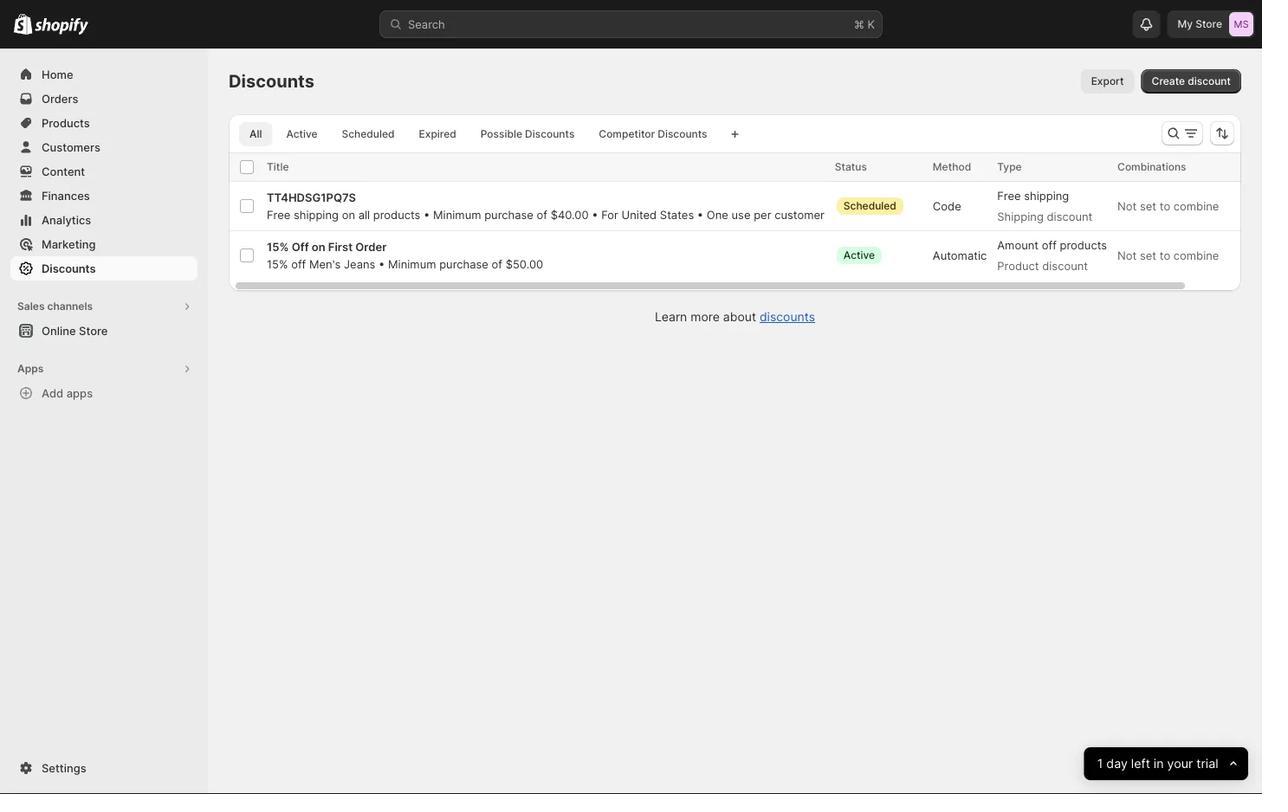 Task type: describe. For each thing, give the bounding box(es) containing it.
search
[[408, 17, 445, 31]]

scheduled inside dropdown button
[[844, 200, 896, 212]]

settings link
[[10, 756, 198, 780]]

analytics
[[42, 213, 91, 227]]

15% off on first order 15% off men's jeans • minimum purchase of $50.00
[[267, 240, 543, 271]]

add
[[42, 386, 63, 400]]

tt4hdsg1pq7s
[[267, 191, 356, 204]]

competitor discounts link
[[588, 122, 718, 146]]

per
[[754, 208, 771, 221]]

on for all
[[342, 208, 355, 221]]

content link
[[10, 159, 198, 184]]

status
[[835, 161, 867, 173]]

active link
[[276, 122, 328, 146]]

marketing
[[42, 237, 96, 251]]

my
[[1178, 18, 1193, 30]]

add apps button
[[10, 381, 198, 405]]

sales channels button
[[10, 295, 198, 319]]

shopify image
[[14, 14, 32, 34]]

possible
[[481, 128, 522, 140]]

sales
[[17, 300, 45, 313]]

all button
[[239, 122, 272, 146]]

code
[[933, 199, 961, 213]]

discounts
[[760, 310, 815, 324]]

active inside dropdown button
[[844, 249, 875, 262]]

customers link
[[10, 135, 198, 159]]

free for free shipping on all products • minimum purchase of $40.00 • for united states • one use per customer
[[267, 208, 290, 221]]

states
[[660, 208, 694, 221]]

about
[[723, 310, 756, 324]]

in
[[1154, 757, 1164, 771]]

title
[[267, 161, 289, 173]]

off inside 15% off on first order 15% off men's jeans • minimum purchase of $50.00
[[291, 257, 306, 271]]

• inside 15% off on first order 15% off men's jeans • minimum purchase of $50.00
[[379, 257, 385, 271]]

⌘ k
[[854, 17, 875, 31]]

store for my store
[[1196, 18, 1222, 30]]

online store link
[[10, 319, 198, 343]]

settings
[[42, 761, 86, 775]]

k
[[868, 17, 875, 31]]

expired link
[[408, 122, 467, 146]]

product
[[997, 259, 1039, 272]]

products
[[42, 116, 90, 130]]

first
[[328, 240, 353, 253]]

apps button
[[10, 357, 198, 381]]

sales channels
[[17, 300, 93, 313]]

method
[[933, 161, 971, 173]]

tab list containing all
[[236, 121, 721, 146]]

shipping
[[997, 210, 1044, 223]]

$50.00
[[506, 257, 543, 271]]

united
[[622, 208, 657, 221]]

automatic
[[933, 249, 987, 262]]

combine for free shipping shipping discount
[[1174, 199, 1219, 213]]

scheduled link
[[331, 122, 405, 146]]

discount inside amount off products product discount
[[1042, 259, 1088, 272]]

create
[[1152, 75, 1185, 87]]

my store image
[[1229, 12, 1253, 36]]

day
[[1107, 757, 1128, 771]]

off inside amount off products product discount
[[1042, 238, 1057, 252]]

title button
[[267, 159, 306, 176]]

1 15% from the top
[[267, 240, 289, 253]]

export
[[1091, 75, 1124, 87]]

amount off products product discount
[[997, 238, 1107, 272]]

men's
[[309, 257, 341, 271]]

order
[[355, 240, 387, 253]]

online store button
[[0, 319, 208, 343]]

shipping for shipping
[[1024, 189, 1069, 202]]

set for free shipping shipping discount
[[1140, 199, 1156, 213]]

shopify image
[[35, 18, 89, 35]]

discounts link
[[760, 310, 815, 324]]

online store
[[42, 324, 108, 337]]

type
[[997, 161, 1022, 173]]

minimum inside 15% off on first order 15% off men's jeans • minimum purchase of $50.00
[[388, 257, 436, 271]]

expired
[[419, 128, 456, 140]]

apps
[[17, 363, 44, 375]]

discounts right 'possible'
[[525, 128, 575, 140]]

channels
[[47, 300, 93, 313]]

1
[[1097, 757, 1103, 771]]



Task type: vqa. For each thing, say whether or not it's contained in the screenshot.
"Possible"
yes



Task type: locate. For each thing, give the bounding box(es) containing it.
0 horizontal spatial of
[[492, 257, 502, 271]]

1 horizontal spatial scheduled
[[844, 200, 896, 212]]

to for free shipping shipping discount
[[1160, 199, 1170, 213]]

0 horizontal spatial free
[[267, 208, 290, 221]]

all
[[249, 128, 262, 140]]

customers
[[42, 140, 100, 154]]

1 vertical spatial not set to combine
[[1117, 249, 1219, 262]]

discounts right competitor
[[658, 128, 707, 140]]

2 set from the top
[[1140, 249, 1156, 262]]

15%
[[267, 240, 289, 253], [267, 257, 288, 271]]

0 vertical spatial products
[[373, 208, 420, 221]]

scheduled button
[[835, 189, 922, 223]]

shipping up shipping
[[1024, 189, 1069, 202]]

0 horizontal spatial on
[[312, 240, 325, 253]]

discount
[[1188, 75, 1231, 87], [1047, 210, 1093, 223], [1042, 259, 1088, 272]]

all
[[358, 208, 370, 221]]

more
[[691, 310, 720, 324]]

0 vertical spatial active
[[286, 128, 318, 140]]

not
[[1117, 199, 1137, 213], [1117, 249, 1137, 262]]

to for amount off products product discount
[[1160, 249, 1170, 262]]

1 not from the top
[[1117, 199, 1137, 213]]

1 vertical spatial not
[[1117, 249, 1137, 262]]

not for free shipping shipping discount
[[1117, 199, 1137, 213]]

scheduled
[[342, 128, 395, 140], [844, 200, 896, 212]]

1 vertical spatial free
[[267, 208, 290, 221]]

0 horizontal spatial store
[[79, 324, 108, 337]]

on inside 15% off on first order 15% off men's jeans • minimum purchase of $50.00
[[312, 240, 325, 253]]

learn
[[655, 310, 687, 324]]

marketing link
[[10, 232, 198, 256]]

0 vertical spatial scheduled
[[342, 128, 395, 140]]

0 vertical spatial 15%
[[267, 240, 289, 253]]

1 vertical spatial set
[[1140, 249, 1156, 262]]

1 vertical spatial to
[[1160, 249, 1170, 262]]

active down scheduled dropdown button
[[844, 249, 875, 262]]

my store
[[1178, 18, 1222, 30]]

home
[[42, 68, 73, 81]]

discount inside create discount button
[[1188, 75, 1231, 87]]

combine
[[1174, 199, 1219, 213], [1174, 249, 1219, 262]]

one
[[707, 208, 728, 221]]

discount right product
[[1042, 259, 1088, 272]]

0 vertical spatial not
[[1117, 199, 1137, 213]]

• left for
[[592, 208, 598, 221]]

1 vertical spatial discount
[[1047, 210, 1093, 223]]

1 vertical spatial of
[[492, 257, 502, 271]]

2 combine from the top
[[1174, 249, 1219, 262]]

scheduled inside tab list
[[342, 128, 395, 140]]

0 vertical spatial set
[[1140, 199, 1156, 213]]

store for online store
[[79, 324, 108, 337]]

$40.00
[[551, 208, 589, 221]]

set
[[1140, 199, 1156, 213], [1140, 249, 1156, 262]]

1 vertical spatial shipping
[[294, 208, 339, 221]]

2 15% from the top
[[267, 257, 288, 271]]

1 horizontal spatial store
[[1196, 18, 1222, 30]]

1 vertical spatial combine
[[1174, 249, 1219, 262]]

online
[[42, 324, 76, 337]]

0 vertical spatial to
[[1160, 199, 1170, 213]]

scheduled right "active" link
[[342, 128, 395, 140]]

1 horizontal spatial shipping
[[1024, 189, 1069, 202]]

minimum up 15% off on first order 15% off men's jeans • minimum purchase of $50.00
[[433, 208, 481, 221]]

0 vertical spatial off
[[1042, 238, 1057, 252]]

of inside 15% off on first order 15% off men's jeans • minimum purchase of $50.00
[[492, 257, 502, 271]]

discounts
[[229, 71, 314, 92], [525, 128, 575, 140], [658, 128, 707, 140], [42, 262, 96, 275]]

amount
[[997, 238, 1039, 252]]

free down tt4hdsg1pq7s
[[267, 208, 290, 221]]

• down "order"
[[379, 257, 385, 271]]

for
[[601, 208, 618, 221]]

1 vertical spatial purchase
[[439, 257, 488, 271]]

• left one at the right top of page
[[697, 208, 704, 221]]

on right off
[[312, 240, 325, 253]]

home link
[[10, 62, 198, 87]]

discount right create
[[1188, 75, 1231, 87]]

possible discounts link
[[470, 122, 585, 146]]

1 vertical spatial off
[[291, 257, 306, 271]]

on left all
[[342, 208, 355, 221]]

1 vertical spatial active
[[844, 249, 875, 262]]

purchase up $50.00
[[484, 208, 533, 221]]

1 set from the top
[[1140, 199, 1156, 213]]

1 day left in your trial
[[1097, 757, 1219, 771]]

learn more about discounts
[[655, 310, 815, 324]]

1 day left in your trial button
[[1084, 748, 1248, 780]]

discounts down marketing
[[42, 262, 96, 275]]

not right amount off products product discount
[[1117, 249, 1137, 262]]

1 vertical spatial minimum
[[388, 257, 436, 271]]

export button
[[1081, 69, 1134, 94]]

products link
[[10, 111, 198, 135]]

jeans
[[344, 257, 375, 271]]

combine for amount off products product discount
[[1174, 249, 1219, 262]]

finances link
[[10, 184, 198, 208]]

content
[[42, 165, 85, 178]]

0 horizontal spatial off
[[291, 257, 306, 271]]

active
[[286, 128, 318, 140], [844, 249, 875, 262]]

1 horizontal spatial active
[[844, 249, 875, 262]]

not set to combine for amount off products product discount
[[1117, 249, 1219, 262]]

competitor
[[599, 128, 655, 140]]

1 horizontal spatial on
[[342, 208, 355, 221]]

1 horizontal spatial free
[[997, 189, 1021, 202]]

not for amount off products product discount
[[1117, 249, 1137, 262]]

free up shipping
[[997, 189, 1021, 202]]

discounts up all
[[229, 71, 314, 92]]

trial
[[1197, 757, 1219, 771]]

0 vertical spatial not set to combine
[[1117, 199, 1219, 213]]

create discount button
[[1141, 69, 1241, 94]]

store down sales channels button on the left top of page
[[79, 324, 108, 337]]

orders link
[[10, 87, 198, 111]]

⌘
[[854, 17, 864, 31]]

on for first
[[312, 240, 325, 253]]

active up title button
[[286, 128, 318, 140]]

1 vertical spatial products
[[1060, 238, 1107, 252]]

0 vertical spatial discount
[[1188, 75, 1231, 87]]

analytics link
[[10, 208, 198, 232]]

store
[[1196, 18, 1222, 30], [79, 324, 108, 337]]

store inside button
[[79, 324, 108, 337]]

scheduled down status
[[844, 200, 896, 212]]

0 vertical spatial purchase
[[484, 208, 533, 221]]

add apps
[[42, 386, 93, 400]]

discount inside the free shipping shipping discount
[[1047, 210, 1093, 223]]

use
[[732, 208, 751, 221]]

products
[[373, 208, 420, 221], [1060, 238, 1107, 252]]

0 vertical spatial free
[[997, 189, 1021, 202]]

set for amount off products product discount
[[1140, 249, 1156, 262]]

0 vertical spatial store
[[1196, 18, 1222, 30]]

create discount
[[1152, 75, 1231, 87]]

1 horizontal spatial off
[[1042, 238, 1057, 252]]

not set to combine for free shipping shipping discount
[[1117, 199, 1219, 213]]

products inside amount off products product discount
[[1060, 238, 1107, 252]]

1 not set to combine from the top
[[1117, 199, 1219, 213]]

purchase inside 15% off on first order 15% off men's jeans • minimum purchase of $50.00
[[439, 257, 488, 271]]

of left $50.00
[[492, 257, 502, 271]]

free inside the free shipping shipping discount
[[997, 189, 1021, 202]]

left
[[1131, 757, 1150, 771]]

customer
[[775, 208, 825, 221]]

free shipping on all products • minimum purchase of $40.00 • for united states • one use per customer
[[267, 208, 825, 221]]

0 vertical spatial on
[[342, 208, 355, 221]]

your
[[1167, 757, 1193, 771]]

15% left men's
[[267, 257, 288, 271]]

•
[[424, 208, 430, 221], [592, 208, 598, 221], [697, 208, 704, 221], [379, 257, 385, 271]]

1 to from the top
[[1160, 199, 1170, 213]]

1 horizontal spatial products
[[1060, 238, 1107, 252]]

2 not from the top
[[1117, 249, 1137, 262]]

tab list
[[236, 121, 721, 146]]

discounts link
[[10, 256, 198, 281]]

active button
[[835, 238, 901, 273]]

products down the free shipping shipping discount
[[1060, 238, 1107, 252]]

off right the amount
[[1042, 238, 1057, 252]]

0 horizontal spatial active
[[286, 128, 318, 140]]

shipping
[[1024, 189, 1069, 202], [294, 208, 339, 221]]

free shipping shipping discount
[[997, 189, 1093, 223]]

to
[[1160, 199, 1170, 213], [1160, 249, 1170, 262]]

finances
[[42, 189, 90, 202]]

off down off
[[291, 257, 306, 271]]

1 vertical spatial 15%
[[267, 257, 288, 271]]

not down combinations
[[1117, 199, 1137, 213]]

0 vertical spatial of
[[537, 208, 547, 221]]

2 not set to combine from the top
[[1117, 249, 1219, 262]]

1 vertical spatial store
[[79, 324, 108, 337]]

0 vertical spatial combine
[[1174, 199, 1219, 213]]

possible discounts
[[481, 128, 575, 140]]

purchase left $50.00
[[439, 257, 488, 271]]

2 vertical spatial discount
[[1042, 259, 1088, 272]]

1 combine from the top
[[1174, 199, 1219, 213]]

1 vertical spatial on
[[312, 240, 325, 253]]

minimum right jeans
[[388, 257, 436, 271]]

minimum
[[433, 208, 481, 221], [388, 257, 436, 271]]

0 horizontal spatial shipping
[[294, 208, 339, 221]]

orders
[[42, 92, 78, 105]]

of left '$40.00' at left
[[537, 208, 547, 221]]

combinations
[[1117, 161, 1186, 173]]

shipping inside the free shipping shipping discount
[[1024, 189, 1069, 202]]

off
[[292, 240, 309, 253]]

shipping for on
[[294, 208, 339, 221]]

off
[[1042, 238, 1057, 252], [291, 257, 306, 271]]

0 vertical spatial shipping
[[1024, 189, 1069, 202]]

0 vertical spatial minimum
[[433, 208, 481, 221]]

2 to from the top
[[1160, 249, 1170, 262]]

• up 15% off on first order 15% off men's jeans • minimum purchase of $50.00
[[424, 208, 430, 221]]

discount up amount off products product discount
[[1047, 210, 1093, 223]]

1 vertical spatial scheduled
[[844, 200, 896, 212]]

competitor discounts
[[599, 128, 707, 140]]

0 horizontal spatial products
[[373, 208, 420, 221]]

shipping down tt4hdsg1pq7s
[[294, 208, 339, 221]]

products right all
[[373, 208, 420, 221]]

15% left off
[[267, 240, 289, 253]]

apps
[[66, 386, 93, 400]]

of
[[537, 208, 547, 221], [492, 257, 502, 271]]

store right 'my'
[[1196, 18, 1222, 30]]

0 horizontal spatial scheduled
[[342, 128, 395, 140]]

1 horizontal spatial of
[[537, 208, 547, 221]]

free for free shipping shipping discount
[[997, 189, 1021, 202]]

active inside tab list
[[286, 128, 318, 140]]



